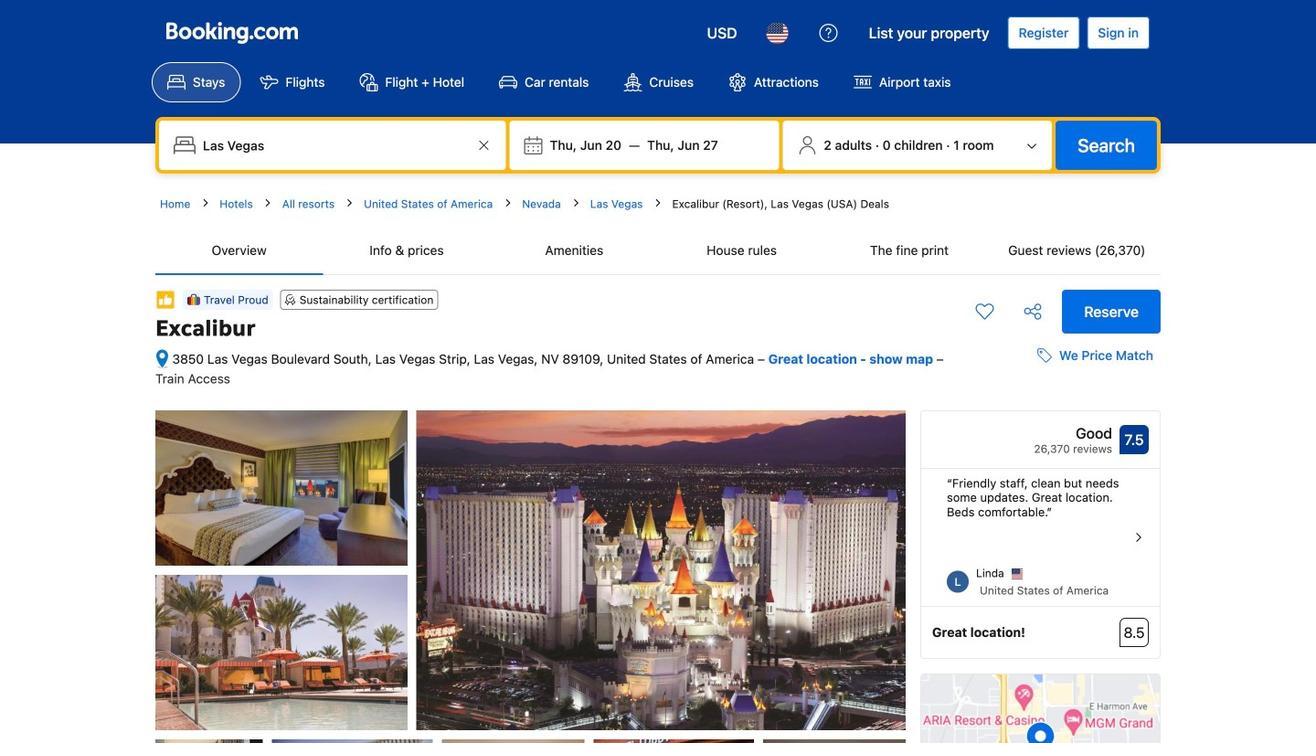 Task type: vqa. For each thing, say whether or not it's contained in the screenshot.
rightmost a
no



Task type: locate. For each thing, give the bounding box(es) containing it.
united states of america image
[[1012, 569, 1023, 580]]

click to open map view image
[[155, 349, 169, 370]]

region
[[918, 469, 1156, 606]]



Task type: describe. For each thing, give the bounding box(es) containing it.
scored 8.5 element
[[1120, 618, 1149, 647]]

booking.com image
[[166, 22, 298, 44]]

Where are you going? field
[[196, 129, 473, 162]]



